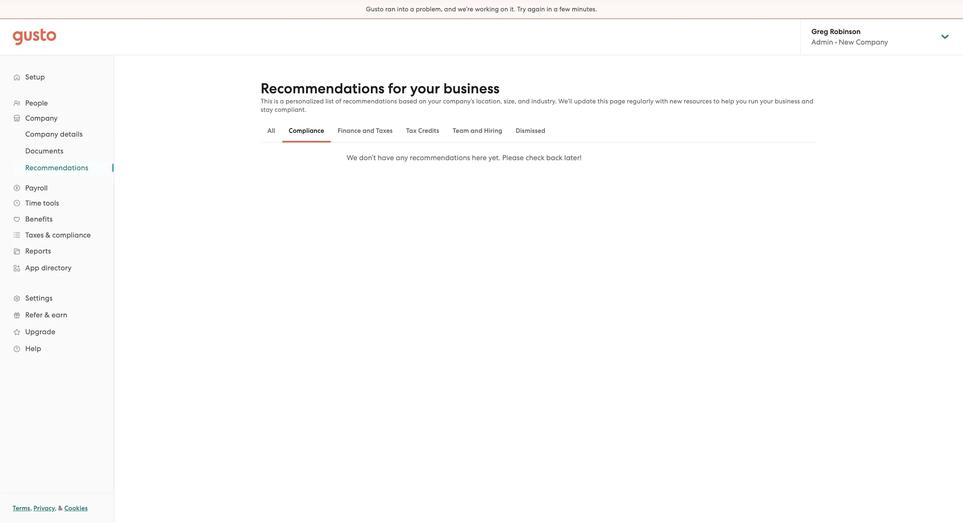 Task type: describe. For each thing, give the bounding box(es) containing it.
help
[[721, 98, 734, 105]]

hiring
[[484, 127, 502, 135]]

taxes & compliance
[[25, 231, 91, 240]]

based
[[399, 98, 417, 105]]

privacy link
[[34, 505, 55, 513]]

reports link
[[8, 244, 105, 259]]

documents
[[25, 147, 63, 155]]

app directory link
[[8, 261, 105, 276]]

1 horizontal spatial a
[[410, 5, 414, 13]]

of
[[335, 98, 341, 105]]

tax
[[406, 127, 417, 135]]

company for company details
[[25, 130, 58, 139]]

greg
[[811, 27, 828, 36]]

company for company
[[25, 114, 58, 123]]

taxes inside button
[[376, 127, 393, 135]]

& for compliance
[[45, 231, 50, 240]]

run
[[748, 98, 758, 105]]

don't
[[359, 154, 376, 162]]

benefits link
[[8, 212, 105, 227]]

you
[[736, 98, 747, 105]]

taxes inside dropdown button
[[25, 231, 44, 240]]

size,
[[504, 98, 516, 105]]

to
[[713, 98, 720, 105]]

team and hiring
[[453, 127, 502, 135]]

industry.
[[531, 98, 557, 105]]

list containing people
[[0, 96, 114, 357]]

all button
[[261, 121, 282, 141]]

and inside button
[[471, 127, 482, 135]]

tools
[[43, 199, 59, 208]]

upgrade link
[[8, 325, 105, 340]]

any
[[396, 154, 408, 162]]

•
[[835, 38, 837, 46]]

finance and taxes
[[338, 127, 393, 135]]

setup
[[25, 73, 45, 81]]

time tools
[[25, 199, 59, 208]]

gusto
[[366, 5, 384, 13]]

company's
[[443, 98, 474, 105]]

setup link
[[8, 69, 105, 85]]

list
[[325, 98, 334, 105]]

compliance
[[289, 127, 324, 135]]

& for earn
[[45, 311, 50, 320]]

company inside greg robinson admin • new company
[[856, 38, 888, 46]]

it.
[[510, 5, 516, 13]]

your left company's
[[428, 98, 441, 105]]

team and hiring button
[[446, 121, 509, 141]]

recommendations link
[[15, 160, 105, 176]]

in
[[547, 5, 552, 13]]

details
[[60, 130, 83, 139]]

1 vertical spatial recommendations
[[410, 154, 470, 162]]

ran
[[385, 5, 395, 13]]

directory
[[41, 264, 72, 272]]

all
[[267, 127, 275, 135]]

cookies button
[[64, 504, 88, 514]]

we'll
[[558, 98, 572, 105]]

2 horizontal spatial a
[[554, 5, 558, 13]]

2 , from the left
[[55, 505, 57, 513]]

benefits
[[25, 215, 53, 224]]

help link
[[8, 341, 105, 357]]

stay
[[261, 106, 273, 114]]

1 , from the left
[[30, 505, 32, 513]]

people button
[[8, 96, 105, 111]]

people
[[25, 99, 48, 107]]

greg robinson admin • new company
[[811, 27, 888, 46]]

cookies
[[64, 505, 88, 513]]

finance and taxes button
[[331, 121, 399, 141]]

working
[[475, 5, 499, 13]]

and inside button
[[362, 127, 374, 135]]

we don't have any recommendations here yet. please check back later!
[[347, 154, 582, 162]]

refer & earn link
[[8, 308, 105, 323]]

settings
[[25, 294, 53, 303]]

have
[[378, 154, 394, 162]]

gusto ran into a problem, and we're working on it. try again in a few minutes.
[[366, 5, 597, 13]]

company button
[[8, 111, 105, 126]]

is
[[274, 98, 278, 105]]

credits
[[418, 127, 439, 135]]

regularly
[[627, 98, 654, 105]]

documents link
[[15, 144, 105, 159]]

for
[[388, 80, 407, 97]]



Task type: vqa. For each thing, say whether or not it's contained in the screenshot.
topmost on
yes



Task type: locate. For each thing, give the bounding box(es) containing it.
,
[[30, 505, 32, 513], [55, 505, 57, 513]]

business up company's
[[443, 80, 500, 97]]

on right 'based'
[[419, 98, 427, 105]]

taxes
[[376, 127, 393, 135], [25, 231, 44, 240]]

1 horizontal spatial ,
[[55, 505, 57, 513]]

dismissed button
[[509, 121, 552, 141]]

privacy
[[34, 505, 55, 513]]

0 horizontal spatial recommendations
[[343, 98, 397, 105]]

taxes up reports
[[25, 231, 44, 240]]

payroll button
[[8, 181, 105, 196]]

0 horizontal spatial on
[[419, 98, 427, 105]]

recommendations for recommendations
[[25, 164, 88, 172]]

recommendations up finance and taxes
[[343, 98, 397, 105]]

0 vertical spatial taxes
[[376, 127, 393, 135]]

0 vertical spatial business
[[443, 80, 500, 97]]

recommendations for your business this is a personalized list of recommendations based on your company's location, size, and industry. we'll update this page regularly with new resources to help you run your business and stay compliant.
[[261, 80, 813, 114]]

company inside company details link
[[25, 130, 58, 139]]

recommendations inside "link"
[[25, 164, 88, 172]]

2 vertical spatial &
[[58, 505, 63, 513]]

recommendations inside recommendations for your business this is a personalized list of recommendations based on your company's location, size, and industry. we'll update this page regularly with new resources to help you run your business and stay compliant.
[[261, 80, 384, 97]]

a
[[410, 5, 414, 13], [554, 5, 558, 13], [280, 98, 284, 105]]

2 list from the top
[[0, 126, 114, 176]]

a right into
[[410, 5, 414, 13]]

reports
[[25, 247, 51, 256]]

personalized
[[286, 98, 324, 105]]

& up reports 'link'
[[45, 231, 50, 240]]

0 vertical spatial &
[[45, 231, 50, 240]]

team
[[453, 127, 469, 135]]

1 vertical spatial business
[[775, 98, 800, 105]]

0 vertical spatial recommendations
[[261, 80, 384, 97]]

company details
[[25, 130, 83, 139]]

recommendations inside recommendations for your business this is a personalized list of recommendations based on your company's location, size, and industry. we'll update this page regularly with new resources to help you run your business and stay compliant.
[[343, 98, 397, 105]]

refer & earn
[[25, 311, 67, 320]]

recommendation categories for your business tab list
[[261, 119, 816, 143]]

check
[[526, 154, 545, 162]]

0 vertical spatial recommendations
[[343, 98, 397, 105]]

& left earn
[[45, 311, 50, 320]]

location,
[[476, 98, 502, 105]]

new
[[839, 38, 854, 46]]

0 horizontal spatial taxes
[[25, 231, 44, 240]]

a inside recommendations for your business this is a personalized list of recommendations based on your company's location, size, and industry. we'll update this page regularly with new resources to help you run your business and stay compliant.
[[280, 98, 284, 105]]

terms
[[13, 505, 30, 513]]

0 horizontal spatial recommendations
[[25, 164, 88, 172]]

a right in
[[554, 5, 558, 13]]

1 list from the top
[[0, 96, 114, 357]]

your up 'based'
[[410, 80, 440, 97]]

app directory
[[25, 264, 72, 272]]

your right run
[[760, 98, 773, 105]]

here
[[472, 154, 487, 162]]

company down people
[[25, 114, 58, 123]]

a right is
[[280, 98, 284, 105]]

recommendations for recommendations for your business this is a personalized list of recommendations based on your company's location, size, and industry. we'll update this page regularly with new resources to help you run your business and stay compliant.
[[261, 80, 384, 97]]

list
[[0, 96, 114, 357], [0, 126, 114, 176]]

, left privacy link
[[30, 505, 32, 513]]

try
[[517, 5, 526, 13]]

& left cookies
[[58, 505, 63, 513]]

0 horizontal spatial business
[[443, 80, 500, 97]]

few
[[559, 5, 570, 13]]

gusto navigation element
[[0, 55, 114, 371]]

update
[[574, 98, 596, 105]]

terms link
[[13, 505, 30, 513]]

tax credits
[[406, 127, 439, 135]]

time tools button
[[8, 196, 105, 211]]

please
[[502, 154, 524, 162]]

1 horizontal spatial recommendations
[[261, 80, 384, 97]]

1 horizontal spatial recommendations
[[410, 154, 470, 162]]

into
[[397, 5, 409, 13]]

company inside company "dropdown button"
[[25, 114, 58, 123]]

list containing company details
[[0, 126, 114, 176]]

payroll
[[25, 184, 48, 192]]

minutes.
[[572, 5, 597, 13]]

1 horizontal spatial business
[[775, 98, 800, 105]]

business
[[443, 80, 500, 97], [775, 98, 800, 105]]

with
[[655, 98, 668, 105]]

time
[[25, 199, 41, 208]]

& inside dropdown button
[[45, 231, 50, 240]]

recommendations down credits
[[410, 154, 470, 162]]

0 vertical spatial on
[[500, 5, 508, 13]]

recommendations
[[261, 80, 384, 97], [25, 164, 88, 172]]

0 horizontal spatial ,
[[30, 505, 32, 513]]

resources
[[684, 98, 712, 105]]

business right run
[[775, 98, 800, 105]]

company right new
[[856, 38, 888, 46]]

this
[[261, 98, 272, 105]]

your
[[410, 80, 440, 97], [428, 98, 441, 105], [760, 98, 773, 105]]

upgrade
[[25, 328, 55, 336]]

we
[[347, 154, 357, 162]]

problem,
[[416, 5, 443, 13]]

1 horizontal spatial on
[[500, 5, 508, 13]]

, left cookies
[[55, 505, 57, 513]]

on inside recommendations for your business this is a personalized list of recommendations based on your company's location, size, and industry. we'll update this page regularly with new resources to help you run your business and stay compliant.
[[419, 98, 427, 105]]

again
[[528, 5, 545, 13]]

and
[[444, 5, 456, 13], [518, 98, 530, 105], [802, 98, 813, 105], [362, 127, 374, 135], [471, 127, 482, 135]]

recommendations
[[343, 98, 397, 105], [410, 154, 470, 162]]

earn
[[52, 311, 67, 320]]

page
[[610, 98, 625, 105]]

1 vertical spatial on
[[419, 98, 427, 105]]

dismissed
[[516, 127, 545, 135]]

company details link
[[15, 127, 105, 142]]

recommendations down documents link
[[25, 164, 88, 172]]

compliant.
[[275, 106, 306, 114]]

taxes up have
[[376, 127, 393, 135]]

tax credits button
[[399, 121, 446, 141]]

terms , privacy , & cookies
[[13, 505, 88, 513]]

yet.
[[488, 154, 501, 162]]

admin
[[811, 38, 833, 46]]

compliance
[[52, 231, 91, 240]]

0 horizontal spatial a
[[280, 98, 284, 105]]

1 vertical spatial company
[[25, 114, 58, 123]]

on
[[500, 5, 508, 13], [419, 98, 427, 105]]

we're
[[458, 5, 473, 13]]

app
[[25, 264, 39, 272]]

1 horizontal spatial taxes
[[376, 127, 393, 135]]

company up documents
[[25, 130, 58, 139]]

this
[[597, 98, 608, 105]]

taxes & compliance button
[[8, 228, 105, 243]]

1 vertical spatial taxes
[[25, 231, 44, 240]]

&
[[45, 231, 50, 240], [45, 311, 50, 320], [58, 505, 63, 513]]

recommendations up "list"
[[261, 80, 384, 97]]

home image
[[13, 28, 56, 45]]

1 vertical spatial &
[[45, 311, 50, 320]]

0 vertical spatial company
[[856, 38, 888, 46]]

finance
[[338, 127, 361, 135]]

on left it.
[[500, 5, 508, 13]]

1 vertical spatial recommendations
[[25, 164, 88, 172]]

2 vertical spatial company
[[25, 130, 58, 139]]

compliance button
[[282, 121, 331, 141]]



